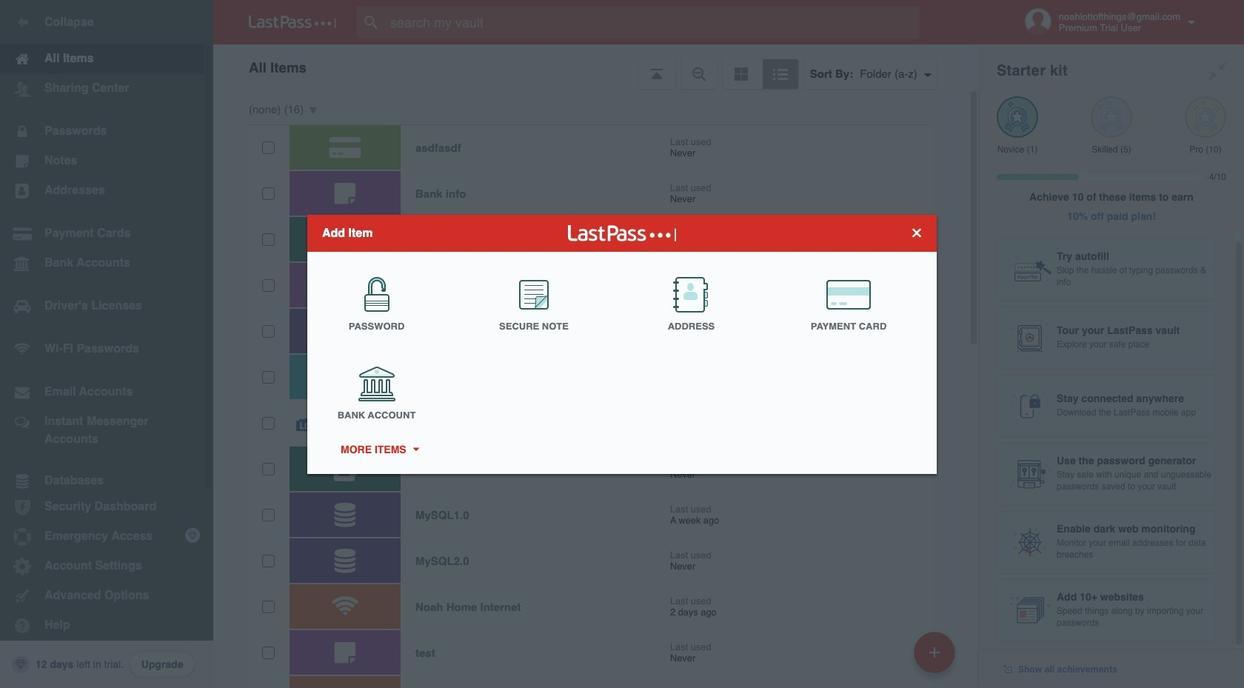 Task type: locate. For each thing, give the bounding box(es) containing it.
dialog
[[307, 214, 937, 474]]

caret right image
[[410, 447, 421, 451]]

main navigation navigation
[[0, 0, 213, 688]]

Search search field
[[357, 6, 949, 39]]

vault options navigation
[[213, 44, 979, 89]]

new item navigation
[[909, 627, 964, 688]]



Task type: describe. For each thing, give the bounding box(es) containing it.
lastpass image
[[249, 16, 336, 29]]

search my vault text field
[[357, 6, 949, 39]]

new item image
[[930, 647, 940, 657]]



